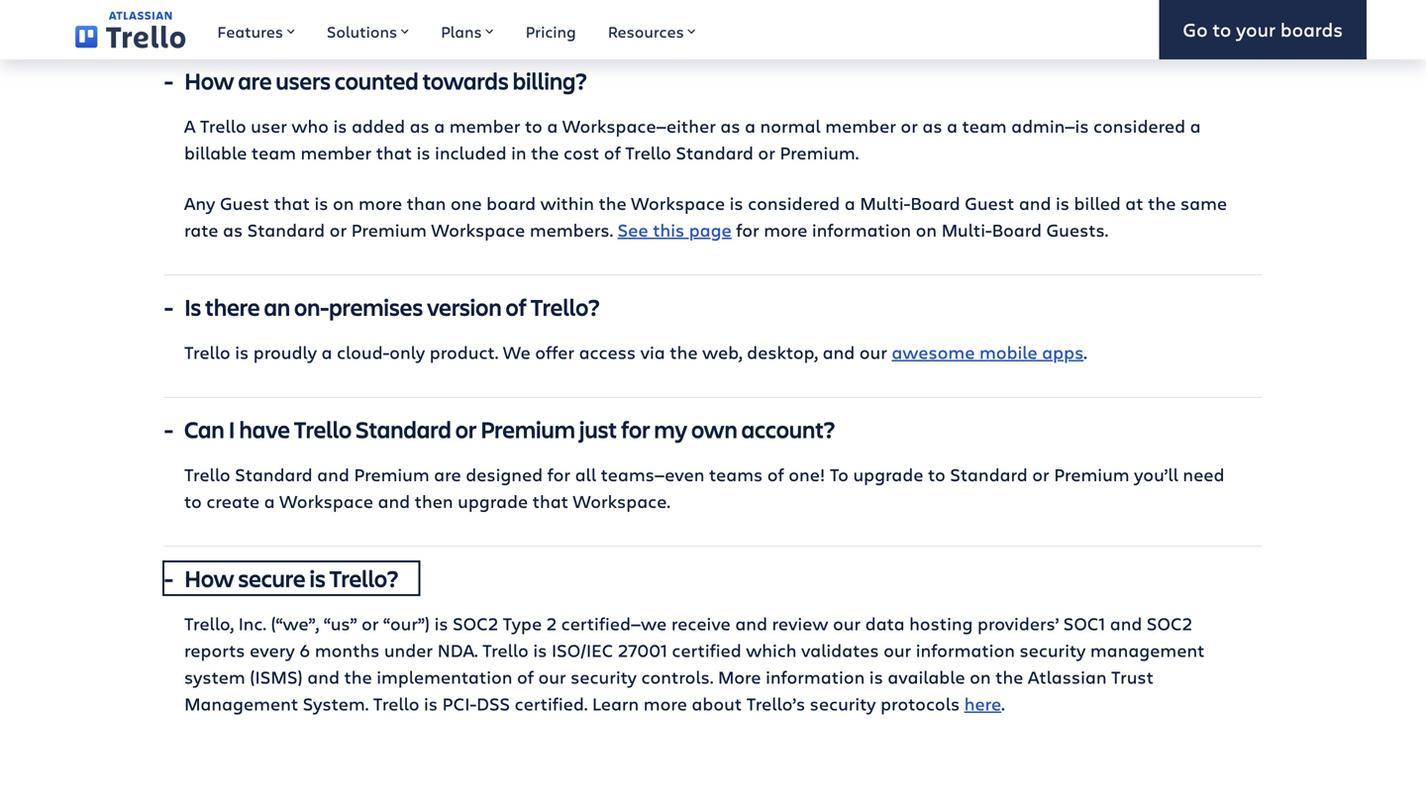 Task type: locate. For each thing, give the bounding box(es) containing it.
trello up billable
[[200, 114, 246, 137]]

our up validates
[[833, 611, 861, 635]]

upgrade down designed
[[458, 489, 528, 513]]

upgrade
[[853, 462, 923, 486], [458, 489, 528, 513]]

1 horizontal spatial that
[[376, 140, 412, 164]]

resources
[[608, 21, 684, 42]]

trello down the type
[[482, 638, 529, 662]]

1 horizontal spatial .
[[1084, 340, 1087, 364]]

trello
[[200, 114, 246, 137], [625, 140, 671, 164], [184, 340, 230, 364], [294, 413, 352, 444], [184, 462, 230, 486], [482, 638, 529, 662], [373, 692, 419, 715]]

more down controls.
[[643, 692, 687, 715]]

members.
[[530, 218, 613, 241]]

1 - from the top
[[164, 65, 173, 96]]

security up 'learn'
[[570, 665, 637, 689]]

more
[[718, 665, 761, 689]]

added
[[352, 114, 405, 137]]

0 horizontal spatial multi-
[[860, 191, 910, 215]]

available
[[888, 665, 965, 689]]

guest down admin—is
[[965, 191, 1014, 215]]

nda.
[[437, 638, 478, 662]]

1 horizontal spatial soc2
[[1147, 611, 1192, 635]]

the right in
[[531, 140, 559, 164]]

1 vertical spatial are
[[434, 462, 461, 486]]

a left cloud-
[[321, 340, 332, 364]]

of left one!
[[767, 462, 784, 486]]

of up certified.
[[517, 665, 534, 689]]

a inside any guest that is on more than one board within the workspace is considered a multi-board guest and is billed at the same rate as standard or premium workspace members.
[[844, 191, 855, 215]]

0 vertical spatial trello?
[[531, 291, 600, 322]]

4 - from the top
[[164, 562, 173, 593]]

billable
[[184, 140, 247, 164]]

member up included
[[449, 114, 520, 137]]

secure
[[238, 562, 306, 593]]

system.
[[303, 692, 369, 715]]

or
[[901, 114, 918, 137], [758, 140, 775, 164], [329, 218, 347, 241], [455, 413, 476, 444], [1032, 462, 1049, 486], [361, 611, 379, 635]]

on inside any guest that is on more than one board within the workspace is considered a multi-board guest and is billed at the same rate as standard or premium workspace members.
[[333, 191, 354, 215]]

1 horizontal spatial security
[[810, 692, 876, 715]]

"us"
[[324, 611, 357, 635]]

- for is there an on-premises version of trello?
[[164, 291, 173, 322]]

our down data
[[883, 638, 911, 662]]

security up atlassian
[[1019, 638, 1086, 662]]

are up 'user'
[[238, 65, 272, 96]]

2 vertical spatial on
[[970, 665, 991, 689]]

0 horizontal spatial security
[[570, 665, 637, 689]]

2 horizontal spatial more
[[764, 218, 807, 241]]

0 vertical spatial .
[[1084, 340, 1087, 364]]

trello? up "us" at the bottom left
[[330, 562, 398, 593]]

1 horizontal spatial workspace
[[431, 218, 525, 241]]

0 horizontal spatial are
[[238, 65, 272, 96]]

2 vertical spatial that
[[532, 489, 568, 513]]

a inside trello standard and premium are designed for all teams—even teams of one! to upgrade to standard or premium you'll need to create a workspace and then upgrade that workspace.
[[264, 489, 275, 513]]

2 horizontal spatial for
[[736, 218, 759, 241]]

or inside the trello, inc. ("we", "us" or "our") is soc2 type 2 certified—we receive and review our data hosting providers' soc1 and soc2 reports every 6 months under nda. trello is iso/iec 27001 certified which validates our information security management system (isms) and the implementation of our security controls. more information is available on the atlassian trust management system. trello is pci-dss certified. learn more about trello's security protocols
[[361, 611, 379, 635]]

information down validates
[[766, 665, 865, 689]]

security down validates
[[810, 692, 876, 715]]

0 vertical spatial for
[[736, 218, 759, 241]]

is left included
[[416, 140, 430, 164]]

0 horizontal spatial considered
[[748, 191, 840, 215]]

of up we
[[506, 291, 527, 322]]

boards
[[1280, 16, 1343, 42]]

months
[[315, 638, 380, 662]]

a up the see this page for more information on multi-board guests.
[[844, 191, 855, 215]]

0 horizontal spatial on
[[333, 191, 354, 215]]

trello inside trello standard and premium are designed for all teams—even teams of one! to upgrade to standard or premium you'll need to create a workspace and then upgrade that workspace.
[[184, 462, 230, 486]]

a down billing?
[[547, 114, 558, 137]]

0 vertical spatial how
[[184, 65, 234, 96]]

how secure is trello?
[[184, 562, 398, 593]]

security
[[1019, 638, 1086, 662], [570, 665, 637, 689], [810, 692, 876, 715]]

1 horizontal spatial guest
[[965, 191, 1014, 215]]

0 vertical spatial are
[[238, 65, 272, 96]]

team down 'user'
[[251, 140, 296, 164]]

1 vertical spatial more
[[764, 218, 807, 241]]

2 guest from the left
[[965, 191, 1014, 215]]

information down hosting
[[916, 638, 1015, 662]]

workspace inside trello standard and premium are designed for all teams—even teams of one! to upgrade to standard or premium you'll need to create a workspace and then upgrade that workspace.
[[279, 489, 373, 513]]

workspace up see this page link at top
[[631, 191, 725, 215]]

multi-
[[860, 191, 910, 215], [941, 218, 992, 241]]

1 soc2 from the left
[[453, 611, 498, 635]]

how up 'trello,'
[[184, 562, 234, 593]]

0 vertical spatial multi-
[[860, 191, 910, 215]]

1 horizontal spatial considered
[[1093, 114, 1185, 137]]

0 horizontal spatial workspace
[[279, 489, 373, 513]]

considered down premium.
[[748, 191, 840, 215]]

1 vertical spatial upgrade
[[458, 489, 528, 513]]

premium left you'll
[[1054, 462, 1129, 486]]

soc2 up management
[[1147, 611, 1192, 635]]

are up then
[[434, 462, 461, 486]]

or inside trello standard and premium are designed for all teams—even teams of one! to upgrade to standard or premium you'll need to create a workspace and then upgrade that workspace.
[[1032, 462, 1049, 486]]

an
[[264, 291, 290, 322]]

0 vertical spatial considered
[[1093, 114, 1185, 137]]

0 horizontal spatial team
[[251, 140, 296, 164]]

that down who
[[274, 191, 310, 215]]

more
[[358, 191, 402, 215], [764, 218, 807, 241], [643, 692, 687, 715]]

2 vertical spatial security
[[810, 692, 876, 715]]

premium up then
[[354, 462, 429, 486]]

.
[[1084, 340, 1087, 364], [1001, 692, 1005, 715]]

2 horizontal spatial that
[[532, 489, 568, 513]]

0 horizontal spatial upgrade
[[458, 489, 528, 513]]

our
[[859, 340, 887, 364], [833, 611, 861, 635], [883, 638, 911, 662], [538, 665, 566, 689]]

1 horizontal spatial for
[[621, 413, 650, 444]]

member up premium.
[[825, 114, 896, 137]]

a right create
[[264, 489, 275, 513]]

guest right the any
[[220, 191, 269, 215]]

(isms)
[[250, 665, 303, 689]]

1 horizontal spatial on
[[916, 218, 937, 241]]

27001
[[618, 638, 667, 662]]

trello up create
[[184, 462, 230, 486]]

for left my
[[621, 413, 650, 444]]

every
[[250, 638, 295, 662]]

2 horizontal spatial workspace
[[631, 191, 725, 215]]

to
[[1213, 16, 1231, 42], [525, 114, 542, 137], [928, 462, 946, 486], [184, 489, 202, 513]]

0 vertical spatial team
[[962, 114, 1007, 137]]

0 vertical spatial more
[[358, 191, 402, 215]]

how up a
[[184, 65, 234, 96]]

considered up at
[[1093, 114, 1185, 137]]

guest
[[220, 191, 269, 215], [965, 191, 1014, 215]]

at
[[1125, 191, 1143, 215]]

awesome
[[892, 340, 975, 364]]

a
[[184, 114, 195, 137]]

own
[[691, 413, 737, 444]]

are inside trello standard and premium are designed for all teams—even teams of one! to upgrade to standard or premium you'll need to create a workspace and then upgrade that workspace.
[[434, 462, 461, 486]]

a
[[434, 114, 445, 137], [547, 114, 558, 137], [745, 114, 756, 137], [947, 114, 958, 137], [1190, 114, 1201, 137], [844, 191, 855, 215], [321, 340, 332, 364], [264, 489, 275, 513]]

3 - from the top
[[164, 413, 173, 444]]

how for how secure is trello?
[[184, 562, 234, 593]]

trello down is
[[184, 340, 230, 364]]

on
[[333, 191, 354, 215], [916, 218, 937, 241], [970, 665, 991, 689]]

trello?
[[531, 291, 600, 322], [330, 562, 398, 593]]

iso/iec
[[551, 638, 613, 662]]

our left awesome
[[859, 340, 887, 364]]

are
[[238, 65, 272, 96], [434, 462, 461, 486]]

1 horizontal spatial more
[[643, 692, 687, 715]]

to
[[830, 462, 849, 486]]

0 horizontal spatial guest
[[220, 191, 269, 215]]

pricing link
[[510, 0, 592, 59]]

the up the here .
[[995, 665, 1023, 689]]

1 vertical spatial how
[[184, 562, 234, 593]]

solutions button
[[311, 0, 425, 59]]

offer
[[535, 340, 574, 364]]

2 how from the top
[[184, 562, 234, 593]]

that down added on the top left of the page
[[376, 140, 412, 164]]

for
[[736, 218, 759, 241], [621, 413, 650, 444], [547, 462, 570, 486]]

is
[[333, 114, 347, 137], [416, 140, 430, 164], [314, 191, 328, 215], [729, 191, 743, 215], [1056, 191, 1069, 215], [235, 340, 249, 364], [309, 562, 326, 593], [434, 611, 448, 635], [533, 638, 547, 662], [869, 665, 883, 689], [424, 692, 438, 715]]

that down designed
[[532, 489, 568, 513]]

your
[[1236, 16, 1276, 42]]

to up in
[[525, 114, 542, 137]]

proudly
[[253, 340, 317, 364]]

multi- inside any guest that is on more than one board within the workspace is considered a multi-board guest and is billed at the same rate as standard or premium workspace members.
[[860, 191, 910, 215]]

cost
[[563, 140, 599, 164]]

controls.
[[641, 665, 713, 689]]

team left admin—is
[[962, 114, 1007, 137]]

as inside any guest that is on more than one board within the workspace is considered a multi-board guest and is billed at the same rate as standard or premium workspace members.
[[223, 218, 243, 241]]

here .
[[964, 692, 1005, 715]]

system
[[184, 665, 245, 689]]

than
[[407, 191, 446, 215]]

2 - from the top
[[164, 291, 173, 322]]

1 vertical spatial on
[[916, 218, 937, 241]]

2 vertical spatial workspace
[[279, 489, 373, 513]]

considered inside any guest that is on more than one board within the workspace is considered a multi-board guest and is billed at the same rate as standard or premium workspace members.
[[748, 191, 840, 215]]

2 horizontal spatial security
[[1019, 638, 1086, 662]]

of right cost
[[604, 140, 621, 164]]

plans button
[[425, 0, 510, 59]]

1 vertical spatial that
[[274, 191, 310, 215]]

trello, inc. ("we", "us" or "our") is soc2 type 2 certified—we receive and review our data hosting providers' soc1 and soc2 reports every 6 months under nda. trello is iso/iec 27001 certified which validates our information security management system (isms) and the implementation of our security controls. more information is available on the atlassian trust management system. trello is pci-dss certified. learn more about trello's security protocols
[[184, 611, 1205, 715]]

workspace down 'one'
[[431, 218, 525, 241]]

0 vertical spatial on
[[333, 191, 354, 215]]

1 how from the top
[[184, 65, 234, 96]]

a up same
[[1190, 114, 1201, 137]]

0 horizontal spatial board
[[910, 191, 960, 215]]

soc2 up nda.
[[453, 611, 498, 635]]

0 vertical spatial upgrade
[[853, 462, 923, 486]]

team
[[962, 114, 1007, 137], [251, 140, 296, 164]]

considered inside a trello user who is added as a member to a workspace—either as a normal member or as a team admin—is considered a billable team member that is included in the cost of trello standard or premium.
[[1093, 114, 1185, 137]]

1 vertical spatial workspace
[[431, 218, 525, 241]]

workspace up how secure is trello?
[[279, 489, 373, 513]]

web,
[[702, 340, 742, 364]]

1 vertical spatial .
[[1001, 692, 1005, 715]]

information down premium.
[[812, 218, 911, 241]]

workspace
[[631, 191, 725, 215], [431, 218, 525, 241], [279, 489, 373, 513]]

within
[[540, 191, 594, 215]]

board left guests.
[[992, 218, 1042, 241]]

certified.
[[515, 692, 588, 715]]

board up the see this page for more information on multi-board guests.
[[910, 191, 960, 215]]

-
[[164, 65, 173, 96], [164, 291, 173, 322], [164, 413, 173, 444], [164, 562, 173, 593]]

is
[[184, 291, 201, 322]]

0 horizontal spatial soc2
[[453, 611, 498, 635]]

for right page
[[736, 218, 759, 241]]

see
[[618, 218, 648, 241]]

of inside a trello user who is added as a member to a workspace—either as a normal member or as a team admin—is considered a billable team member that is included in the cost of trello standard or premium.
[[604, 140, 621, 164]]

on-
[[294, 291, 329, 322]]

1 horizontal spatial are
[[434, 462, 461, 486]]

0 horizontal spatial more
[[358, 191, 402, 215]]

our up certified.
[[538, 665, 566, 689]]

0 horizontal spatial trello?
[[330, 562, 398, 593]]

1 guest from the left
[[220, 191, 269, 215]]

premium down than
[[351, 218, 427, 241]]

trello? up offer
[[531, 291, 600, 322]]

more left than
[[358, 191, 402, 215]]

upgrade right the to
[[853, 462, 923, 486]]

the right at
[[1148, 191, 1176, 215]]

1 vertical spatial considered
[[748, 191, 840, 215]]

0 vertical spatial that
[[376, 140, 412, 164]]

trust
[[1111, 665, 1154, 689]]

can
[[184, 413, 224, 444]]

create
[[206, 489, 260, 513]]

0 vertical spatial security
[[1019, 638, 1086, 662]]

2 horizontal spatial on
[[970, 665, 991, 689]]

is left proudly
[[235, 340, 249, 364]]

for left 'all' at the bottom of page
[[547, 462, 570, 486]]

dss
[[476, 692, 510, 715]]

1 vertical spatial trello?
[[330, 562, 398, 593]]

only
[[389, 340, 425, 364]]

features button
[[201, 0, 311, 59]]

and
[[1019, 191, 1051, 215], [823, 340, 855, 364], [317, 462, 349, 486], [378, 489, 410, 513], [735, 611, 767, 635], [1110, 611, 1142, 635], [307, 665, 340, 689]]

1 vertical spatial board
[[992, 218, 1042, 241]]

that inside any guest that is on more than one board within the workspace is considered a multi-board guest and is billed at the same rate as standard or premium workspace members.
[[274, 191, 310, 215]]

- for can i have trello standard or premium just for my own account?
[[164, 413, 173, 444]]

on inside the trello, inc. ("we", "us" or "our") is soc2 type 2 certified—we receive and review our data hosting providers' soc1 and soc2 reports every 6 months under nda. trello is iso/iec 27001 certified which validates our information security management system (isms) and the implementation of our security controls. more information is available on the atlassian trust management system. trello is pci-dss certified. learn more about trello's security protocols
[[970, 665, 991, 689]]

premium up designed
[[480, 413, 575, 444]]

1 vertical spatial team
[[251, 140, 296, 164]]

board
[[910, 191, 960, 215], [992, 218, 1042, 241]]

member down who
[[301, 140, 372, 164]]

0 vertical spatial board
[[910, 191, 960, 215]]

2 vertical spatial more
[[643, 692, 687, 715]]

version
[[427, 291, 502, 322]]

to right the to
[[928, 462, 946, 486]]

0 horizontal spatial that
[[274, 191, 310, 215]]

0 horizontal spatial for
[[547, 462, 570, 486]]

1 vertical spatial multi-
[[941, 218, 992, 241]]

more right page
[[764, 218, 807, 241]]

2 vertical spatial for
[[547, 462, 570, 486]]



Task type: describe. For each thing, give the bounding box(es) containing it.
plans
[[441, 21, 482, 42]]

0 horizontal spatial member
[[301, 140, 372, 164]]

is down validates
[[869, 665, 883, 689]]

receive
[[671, 611, 731, 635]]

one
[[450, 191, 482, 215]]

management
[[1090, 638, 1205, 662]]

standard inside any guest that is on more than one board within the workspace is considered a multi-board guest and is billed at the same rate as standard or premium workspace members.
[[247, 218, 325, 241]]

1 horizontal spatial member
[[449, 114, 520, 137]]

management
[[184, 692, 298, 715]]

is right secure
[[309, 562, 326, 593]]

then
[[415, 489, 453, 513]]

users
[[276, 65, 331, 96]]

of inside the trello, inc. ("we", "us" or "our") is soc2 type 2 certified—we receive and review our data hosting providers' soc1 and soc2 reports every 6 months under nda. trello is iso/iec 27001 certified which validates our information security management system (isms) and the implementation of our security controls. more information is available on the atlassian trust management system. trello is pci-dss certified. learn more about trello's security protocols
[[517, 665, 534, 689]]

you'll
[[1134, 462, 1178, 486]]

apps
[[1042, 340, 1084, 364]]

features
[[217, 21, 283, 42]]

this
[[653, 218, 684, 241]]

is down 2
[[533, 638, 547, 662]]

protocols
[[880, 692, 960, 715]]

more inside the trello, inc. ("we", "us" or "our") is soc2 type 2 certified—we receive and review our data hosting providers' soc1 and soc2 reports every 6 months under nda. trello is iso/iec 27001 certified which validates our information security management system (isms) and the implementation of our security controls. more information is available on the atlassian trust management system. trello is pci-dss certified. learn more about trello's security protocols
[[643, 692, 687, 715]]

a trello user who is added as a member to a workspace—either as a normal member or as a team admin—is considered a billable team member that is included in the cost of trello standard or premium.
[[184, 114, 1201, 164]]

teams
[[709, 462, 763, 486]]

that inside trello standard and premium are designed for all teams—even teams of one! to upgrade to standard or premium you'll need to create a workspace and then upgrade that workspace.
[[532, 489, 568, 513]]

a left normal
[[745, 114, 756, 137]]

validates
[[801, 638, 879, 662]]

all
[[575, 462, 596, 486]]

- for how secure is trello?
[[164, 562, 173, 593]]

and inside any guest that is on more than one board within the workspace is considered a multi-board guest and is billed at the same rate as standard or premium workspace members.
[[1019, 191, 1051, 215]]

1 horizontal spatial trello?
[[531, 291, 600, 322]]

a left admin—is
[[947, 114, 958, 137]]

2 horizontal spatial member
[[825, 114, 896, 137]]

trello,
[[184, 611, 234, 635]]

desktop,
[[747, 340, 818, 364]]

how are users counted towards billing?
[[184, 65, 587, 96]]

here
[[964, 692, 1001, 715]]

awesome mobile apps link
[[892, 340, 1084, 364]]

we
[[503, 340, 531, 364]]

solutions
[[327, 21, 397, 42]]

how for how are users counted towards billing?
[[184, 65, 234, 96]]

any
[[184, 191, 215, 215]]

1 horizontal spatial board
[[992, 218, 1042, 241]]

("we",
[[271, 611, 319, 635]]

to left create
[[184, 489, 202, 513]]

the inside a trello user who is added as a member to a workspace—either as a normal member or as a team admin—is considered a billable team member that is included in the cost of trello standard or premium.
[[531, 140, 559, 164]]

review
[[772, 611, 828, 635]]

guests.
[[1046, 218, 1108, 241]]

0 vertical spatial information
[[812, 218, 911, 241]]

learn
[[592, 692, 639, 715]]

for inside trello standard and premium are designed for all teams—even teams of one! to upgrade to standard or premium you'll need to create a workspace and then upgrade that workspace.
[[547, 462, 570, 486]]

to inside a trello user who is added as a member to a workspace—either as a normal member or as a team admin—is considered a billable team member that is included in the cost of trello standard or premium.
[[525, 114, 542, 137]]

here link
[[964, 692, 1001, 715]]

1 horizontal spatial upgrade
[[853, 462, 923, 486]]

of inside trello standard and premium are designed for all teams—even teams of one! to upgrade to standard or premium you'll need to create a workspace and then upgrade that workspace.
[[767, 462, 784, 486]]

certified
[[672, 638, 741, 662]]

the up see
[[599, 191, 627, 215]]

certified—we
[[561, 611, 667, 635]]

1 vertical spatial for
[[621, 413, 650, 444]]

premises
[[329, 291, 423, 322]]

mobile
[[979, 340, 1037, 364]]

trello right have
[[294, 413, 352, 444]]

1 horizontal spatial team
[[962, 114, 1007, 137]]

0 vertical spatial workspace
[[631, 191, 725, 215]]

data
[[865, 611, 905, 635]]

workspace—either
[[562, 114, 716, 137]]

is up guests.
[[1056, 191, 1069, 215]]

1 vertical spatial security
[[570, 665, 637, 689]]

go to your boards link
[[1159, 0, 1367, 59]]

is down who
[[314, 191, 328, 215]]

1 horizontal spatial multi-
[[941, 218, 992, 241]]

is up page
[[729, 191, 743, 215]]

included
[[435, 140, 507, 164]]

go to your boards
[[1183, 16, 1343, 42]]

board inside any guest that is on more than one board within the workspace is considered a multi-board guest and is billed at the same rate as standard or premium workspace members.
[[910, 191, 960, 215]]

2 soc2 from the left
[[1147, 611, 1192, 635]]

a up included
[[434, 114, 445, 137]]

same
[[1180, 191, 1227, 215]]

atlassian trello image
[[75, 11, 186, 48]]

need
[[1183, 462, 1224, 486]]

- for how are users counted towards billing?
[[164, 65, 173, 96]]

admin—is
[[1011, 114, 1089, 137]]

trello's
[[746, 692, 805, 715]]

2 vertical spatial information
[[766, 665, 865, 689]]

is right who
[[333, 114, 347, 137]]

billing?
[[513, 65, 587, 96]]

to right go
[[1213, 16, 1231, 42]]

can i have trello standard or premium just for my own account?
[[184, 413, 835, 444]]

or inside any guest that is on more than one board within the workspace is considered a multi-board guest and is billed at the same rate as standard or premium workspace members.
[[329, 218, 347, 241]]

more inside any guest that is on more than one board within the workspace is considered a multi-board guest and is billed at the same rate as standard or premium workspace members.
[[358, 191, 402, 215]]

"our")
[[383, 611, 430, 635]]

board
[[486, 191, 536, 215]]

that inside a trello user who is added as a member to a workspace—either as a normal member or as a team admin—is considered a billable team member that is included in the cost of trello standard or premium.
[[376, 140, 412, 164]]

is there an on-premises version of trello?
[[184, 291, 600, 322]]

the down months
[[344, 665, 372, 689]]

2
[[546, 611, 557, 635]]

one!
[[788, 462, 825, 486]]

see this page for more information on multi-board guests.
[[618, 218, 1108, 241]]

premium.
[[780, 140, 859, 164]]

is up nda.
[[434, 611, 448, 635]]

type
[[503, 611, 542, 635]]

premium inside any guest that is on more than one board within the workspace is considered a multi-board guest and is billed at the same rate as standard or premium workspace members.
[[351, 218, 427, 241]]

pricing
[[525, 21, 576, 42]]

under
[[384, 638, 433, 662]]

which
[[746, 638, 797, 662]]

standard inside a trello user who is added as a member to a workspace—either as a normal member or as a team admin—is considered a billable team member that is included in the cost of trello standard or premium.
[[676, 140, 753, 164]]

soc1
[[1063, 611, 1105, 635]]

implementation
[[377, 665, 512, 689]]

1 vertical spatial information
[[916, 638, 1015, 662]]

via
[[640, 340, 665, 364]]

access
[[579, 340, 636, 364]]

atlassian
[[1028, 665, 1107, 689]]

0 horizontal spatial .
[[1001, 692, 1005, 715]]

is left pci-
[[424, 692, 438, 715]]

there
[[205, 291, 260, 322]]

reports
[[184, 638, 245, 662]]

trello standard and premium are designed for all teams—even teams of one! to upgrade to standard or premium you'll need to create a workspace and then upgrade that workspace.
[[184, 462, 1224, 513]]

just
[[579, 413, 617, 444]]

resources button
[[592, 0, 712, 59]]

trello down under
[[373, 692, 419, 715]]

trello down workspace—either
[[625, 140, 671, 164]]

normal
[[760, 114, 821, 137]]

rate
[[184, 218, 218, 241]]

i
[[228, 413, 235, 444]]

providers'
[[977, 611, 1059, 635]]

inc.
[[238, 611, 266, 635]]

the right via at the top
[[670, 340, 698, 364]]

page
[[689, 218, 732, 241]]

user
[[251, 114, 287, 137]]

hosting
[[909, 611, 973, 635]]



Task type: vqa. For each thing, say whether or not it's contained in the screenshot.
Settings,
no



